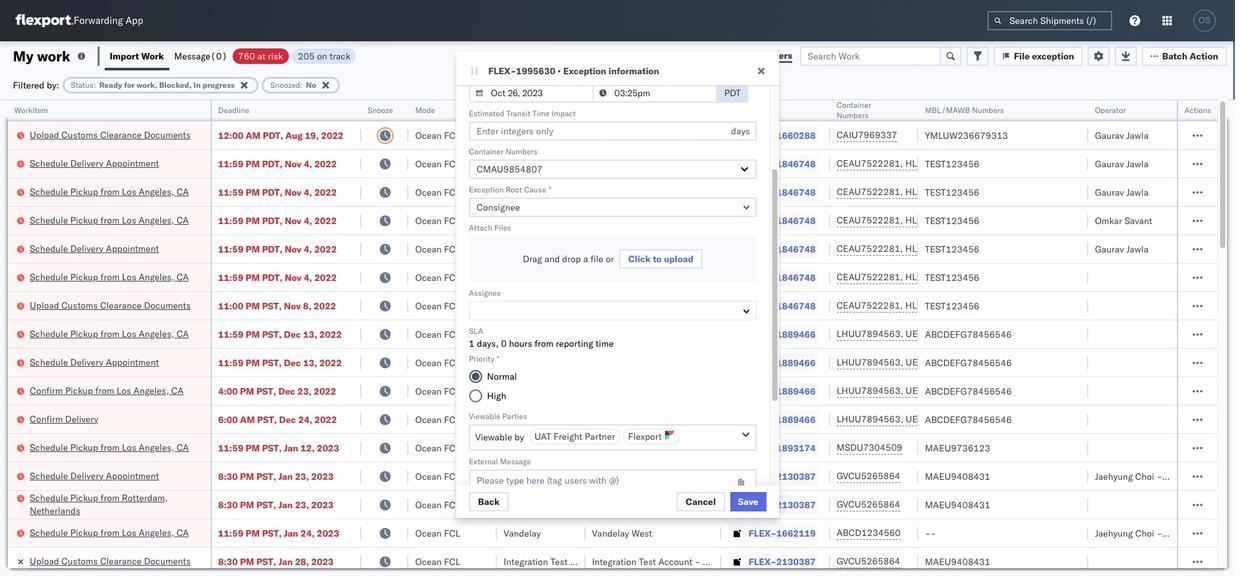 Task type: vqa. For each thing, say whether or not it's contained in the screenshot.
Schedule related to the Schedule Pickup from Rotterdam, Netherlands button at the left bottom of the page
yes



Task type: describe. For each thing, give the bounding box(es) containing it.
11:59 pm pst, jan 24, 2023
[[218, 528, 339, 539]]

workitem button
[[8, 103, 197, 116]]

1 gvcu5265864 from the top
[[837, 471, 900, 482]]

6 fcl from the top
[[444, 272, 461, 283]]

13 fcl from the top
[[444, 471, 461, 483]]

2 documents from the top
[[144, 300, 191, 311]]

forwarding
[[74, 15, 123, 27]]

uetu5238478 for schedule pickup from los angeles, ca
[[906, 328, 969, 340]]

lhuu7894563, uetu5238478 for confirm pickup from los angeles, ca
[[837, 385, 969, 397]]

11:59 for schedule pickup from los angeles, ca link corresponding to 4th schedule pickup from los angeles, ca button from the top of the page
[[218, 329, 243, 340]]

demo for -
[[540, 130, 564, 141]]

5 fcl from the top
[[444, 243, 461, 255]]

3 resize handle column header from the left
[[393, 100, 409, 577]]

13 ocean fcl from the top
[[415, 471, 461, 483]]

3 hlxu8034992 from the top
[[974, 215, 1037, 226]]

2 11:59 from the top
[[218, 186, 243, 198]]

24, for 2023
[[301, 528, 315, 539]]

205 on track
[[298, 50, 351, 62]]

resize handle column header for flex id
[[815, 100, 830, 577]]

11:00 pm pst, nov 8, 2022
[[218, 300, 336, 312]]

19,
[[305, 130, 319, 141]]

0 horizontal spatial numbers
[[506, 147, 538, 156]]

3 ceau7522281, hlxu6269489, hlxu8034992 from the top
[[837, 215, 1037, 226]]

2 maeu9408431 from the top
[[925, 499, 991, 511]]

8 schedule from the top
[[30, 442, 68, 453]]

my
[[13, 47, 33, 65]]

2 flex-2130387 from the top
[[749, 499, 816, 511]]

24, for 2022
[[298, 414, 312, 426]]

13, for schedule delivery appointment
[[303, 357, 317, 369]]

snooze
[[368, 105, 393, 115]]

omkar
[[1095, 215, 1122, 227]]

time
[[596, 338, 614, 350]]

pst, down 4:00 pm pst, dec 23, 2022
[[257, 414, 277, 426]]

exception root cause *
[[469, 185, 551, 195]]

schedule pickup from rotterdam, netherlands
[[30, 492, 168, 517]]

abcd1234560
[[837, 527, 901, 539]]

Please type here (tag users with @) text field
[[469, 470, 757, 531]]

1 vertical spatial --
[[925, 528, 936, 539]]

2 11:59 pm pdt, nov 4, 2022 from the top
[[218, 186, 337, 198]]

3 11:59 pm pdt, nov 4, 2022 from the top
[[218, 215, 337, 227]]

pst, down 11:59 pm pst, jan 24, 2023
[[256, 556, 276, 568]]

4 gaurav jawla from the top
[[1095, 243, 1149, 255]]

1660288
[[777, 130, 816, 141]]

jan up 28,
[[284, 528, 298, 539]]

import work
[[110, 50, 164, 62]]

2023 up 8:30 pm pst, jan 28, 2023
[[317, 528, 339, 539]]

4 schedule from the top
[[30, 243, 68, 254]]

4 fcl from the top
[[444, 215, 461, 227]]

snoozed : no
[[270, 80, 316, 90]]

schedule pickup from los angeles, ca link for 1st schedule pickup from los angeles, ca button from the top of the page
[[30, 185, 189, 198]]

flex
[[728, 105, 743, 115]]

los for 2nd schedule pickup from los angeles, ca button from the top of the page
[[122, 214, 136, 226]]

2 1846748 from the top
[[777, 186, 816, 198]]

angeles, for 1st schedule pickup from los angeles, ca button from the bottom
[[139, 527, 174, 539]]

viewable by
[[475, 432, 524, 443]]

jan left 28,
[[278, 556, 293, 568]]

blocked,
[[159, 80, 192, 90]]

2 upload customs clearance documents from the top
[[30, 300, 191, 311]]

14 fcl from the top
[[444, 499, 461, 511]]

to for reset
[[722, 50, 731, 61]]

container inside button
[[837, 100, 871, 110]]

container numbers inside button
[[837, 100, 871, 120]]

ca for 1st schedule pickup from los angeles, ca button from the top of the page
[[177, 186, 189, 197]]

root
[[506, 185, 522, 195]]

3 8:30 from the top
[[218, 556, 238, 568]]

1 schedule delivery appointment button from the top
[[30, 157, 159, 171]]

filtered
[[13, 79, 44, 91]]

am for pst,
[[240, 414, 255, 426]]

msdu7304509
[[837, 442, 903, 454]]

3 schedule pickup from los angeles, ca button from the top
[[30, 271, 189, 285]]

2 customs from the top
[[61, 300, 98, 311]]

origin
[[1184, 471, 1209, 483]]

2 ceau7522281, hlxu6269489, hlxu8034992 from the top
[[837, 186, 1037, 198]]

3 ceau7522281, from the top
[[837, 215, 903, 226]]

for
[[124, 80, 135, 90]]

3 jawla from the top
[[1127, 186, 1149, 198]]

3 clearance from the top
[[100, 556, 142, 567]]

jawla for schedule delivery appointment link related to 2nd schedule delivery appointment button
[[1127, 243, 1149, 255]]

2 schedule from the top
[[30, 186, 68, 197]]

23, for schedule delivery appointment
[[295, 471, 309, 483]]

1 ceau7522281, from the top
[[837, 158, 903, 169]]

1 lagerfeld from the top
[[722, 471, 760, 483]]

flexport demo consignee for bookings
[[504, 442, 610, 454]]

2 4, from the top
[[304, 186, 312, 198]]

client
[[504, 105, 525, 115]]

flex-1660288
[[749, 130, 816, 141]]

flexport demo consignee for -
[[504, 130, 610, 141]]

deadline button
[[212, 103, 348, 116]]

1 schedule pickup from los angeles, ca from the top
[[30, 186, 189, 197]]

gaurav for 1st upload customs clearance documents button from the top of the page the upload customs clearance documents link
[[1095, 130, 1124, 141]]

cancel button
[[677, 493, 725, 512]]

2 ceau7522281, from the top
[[837, 186, 903, 198]]

3 fcl from the top
[[444, 186, 461, 198]]

1 1846748 from the top
[[777, 158, 816, 170]]

12,
[[301, 442, 315, 454]]

11:59 for schedule pickup from los angeles, ca link for third schedule pickup from los angeles, ca button
[[218, 272, 243, 283]]

1 flex-2130387 from the top
[[749, 471, 816, 483]]

consignee inside button
[[592, 105, 629, 115]]

4 lhuu7894563, from the top
[[837, 414, 904, 425]]

2 test123456 from the top
[[925, 186, 980, 198]]

los for 1st schedule pickup from los angeles, ca button from the bottom
[[122, 527, 136, 539]]

message (0)
[[174, 50, 227, 62]]

0 horizontal spatial --
[[592, 130, 603, 141]]

schedule delivery appointment link for 1st schedule delivery appointment button from the top of the page
[[30, 157, 159, 170]]

3 ocean fcl from the top
[[415, 186, 461, 198]]

pdt
[[724, 87, 741, 99]]

dec for schedule pickup from los angeles, ca
[[284, 329, 301, 340]]

click to upload button
[[619, 250, 703, 269]]

6 ceau7522281, from the top
[[837, 300, 903, 312]]

1 11:59 pm pdt, nov 4, 2022 from the top
[[218, 158, 337, 170]]

angeles, for 4th schedule pickup from los angeles, ca button from the top of the page
[[139, 328, 174, 340]]

viewable for viewable by
[[475, 432, 512, 443]]

schedule delivery appointment for schedule delivery appointment link associated with second schedule delivery appointment button from the bottom of the page
[[30, 357, 159, 368]]

2 gaurav jawla from the top
[[1095, 158, 1149, 170]]

schedule delivery appointment for schedule delivery appointment link associated with first schedule delivery appointment button from the bottom
[[30, 470, 159, 482]]

and
[[545, 253, 560, 265]]

lhuu7894563, for schedule pickup from los angeles, ca
[[837, 328, 904, 340]]

confirm delivery
[[30, 413, 98, 425]]

abcdefg78456546 for schedule pickup from los angeles, ca
[[925, 329, 1012, 340]]

schedule pickup from los angeles, ca link for 2nd schedule pickup from los angeles, ca button from the top of the page
[[30, 214, 189, 227]]

1 vertical spatial *
[[497, 354, 500, 364]]

0 vertical spatial *
[[549, 185, 551, 195]]

11 fcl from the top
[[444, 414, 461, 426]]

1 hlxu8034992 from the top
[[974, 158, 1037, 169]]

1 8:30 from the top
[[218, 471, 238, 483]]

: for snoozed
[[300, 80, 303, 90]]

angeles, for 1st schedule pickup from los angeles, ca button from the top of the page
[[139, 186, 174, 197]]

3 hlxu6269489, from the top
[[906, 215, 972, 226]]

client name button
[[497, 103, 573, 116]]

impact
[[552, 109, 576, 118]]

2023 right 28,
[[311, 556, 334, 568]]

a
[[583, 253, 588, 265]]

4 lhuu7894563, uetu5238478 from the top
[[837, 414, 969, 425]]

11:00
[[218, 300, 243, 312]]

6 hlxu8034992 from the top
[[974, 300, 1037, 312]]

upload customs clearance documents link for 1st upload customs clearance documents button from the bottom of the page
[[30, 299, 191, 312]]

1 fcl from the top
[[444, 130, 461, 141]]

workitem
[[14, 105, 48, 115]]

1 gaurav jawla from the top
[[1095, 130, 1149, 141]]

drag
[[523, 253, 542, 265]]

11 resize handle column header from the left
[[1202, 100, 1218, 577]]

0 vertical spatial exception
[[563, 65, 606, 77]]

6:00 am pst, dec 24, 2022
[[218, 414, 337, 426]]

1 clearance from the top
[[100, 129, 142, 141]]

work,
[[137, 80, 157, 90]]

mode button
[[409, 103, 484, 116]]

save
[[738, 496, 759, 508]]

am for pdt,
[[246, 130, 261, 141]]

2 schedule pickup from los angeles, ca button from the top
[[30, 214, 189, 228]]

high
[[487, 390, 506, 402]]

schedule pickup from rotterdam, netherlands link
[[30, 492, 194, 517]]

3 integration from the top
[[592, 556, 637, 568]]

1889466 for schedule delivery appointment
[[777, 357, 816, 369]]

3 lagerfeld from the top
[[722, 556, 760, 568]]

4 flex-1889466 from the top
[[749, 414, 816, 426]]

pst, up 4:00 pm pst, dec 23, 2022
[[262, 357, 282, 369]]

Search Work text field
[[800, 46, 941, 66]]

click
[[628, 253, 651, 265]]

flex-1995630 • exception information
[[488, 65, 659, 77]]

files
[[495, 223, 511, 233]]

mbl/mawb numbers
[[925, 105, 1004, 115]]

6 schedule pickup from los angeles, ca from the top
[[30, 527, 189, 539]]

10 ocean fcl from the top
[[415, 386, 461, 397]]

jawla for 1st upload customs clearance documents button from the top of the page the upload customs clearance documents link
[[1127, 130, 1149, 141]]

information
[[609, 65, 659, 77]]

os
[[1199, 16, 1211, 25]]

1 integration test account - karl lagerfeld from the top
[[592, 471, 760, 483]]

track
[[330, 50, 351, 62]]

1 8:30 pm pst, jan 23, 2023 from the top
[[218, 471, 334, 483]]

3 account from the top
[[658, 556, 693, 568]]

schedule pickup from rotterdam, netherlands button
[[30, 492, 194, 519]]

batch action
[[1162, 50, 1219, 62]]

3 flex-1846748 from the top
[[749, 215, 816, 227]]

vandelay for vandelay
[[504, 528, 541, 539]]

-- : -- -- text field
[[592, 83, 717, 103]]

priority *
[[469, 354, 500, 364]]

estimated transit time impact
[[469, 109, 576, 118]]

8 fcl from the top
[[444, 329, 461, 340]]

11 schedule from the top
[[30, 527, 68, 539]]

pickup for 2nd schedule pickup from los angeles, ca button from the top of the page
[[70, 214, 98, 226]]

cmau9854807
[[477, 164, 543, 175]]

1889466 for schedule pickup from los angeles, ca
[[777, 329, 816, 340]]

11:59 for schedule delivery appointment link corresponding to 1st schedule delivery appointment button from the top of the page
[[218, 158, 243, 170]]

4 flex-1846748 from the top
[[749, 243, 816, 255]]

1 karl from the top
[[703, 471, 719, 483]]

delivery inside button
[[65, 413, 98, 425]]

schedule delivery appointment for schedule delivery appointment link related to 2nd schedule delivery appointment button
[[30, 243, 159, 254]]

4 schedule pickup from los angeles, ca from the top
[[30, 328, 189, 340]]

pickup for 4th schedule pickup from los angeles, ca button from the top of the page
[[70, 328, 98, 340]]

3 gvcu5265864 from the top
[[837, 556, 900, 568]]

5 test123456 from the top
[[925, 272, 980, 283]]

status : ready for work, blocked, in progress
[[71, 80, 235, 90]]

10 fcl from the top
[[444, 386, 461, 397]]

ymluw236679313
[[925, 130, 1008, 141]]

12 fcl from the top
[[444, 442, 461, 454]]

pickup for third schedule pickup from los angeles, ca button
[[70, 271, 98, 283]]

appointment for schedule delivery appointment link corresponding to 1st schedule delivery appointment button from the top of the page
[[106, 157, 159, 169]]

dec for schedule delivery appointment
[[284, 357, 301, 369]]

confirm for confirm pickup from los angeles, ca
[[30, 385, 63, 397]]

uat freight partner
[[535, 431, 615, 443]]

11:59 for schedule delivery appointment link associated with second schedule delivery appointment button from the bottom of the page
[[218, 357, 243, 369]]

schedule delivery appointment link for 2nd schedule delivery appointment button
[[30, 242, 159, 255]]

(0)
[[210, 50, 227, 62]]

pst, up 8:30 pm pst, jan 28, 2023
[[262, 528, 282, 539]]

5 1846748 from the top
[[777, 272, 816, 283]]

pst, up 11:59 pm pst, jan 24, 2023
[[256, 499, 276, 511]]

3 2130387 from the top
[[777, 556, 816, 568]]

2023 right 12,
[[317, 442, 339, 454]]

4 test123456 from the top
[[925, 243, 980, 255]]

los for 5th schedule pickup from los angeles, ca button from the top of the page
[[122, 442, 136, 453]]

snoozed
[[270, 80, 300, 90]]

4 hlxu6269489, from the top
[[906, 243, 972, 255]]

back
[[478, 496, 500, 508]]

: for status
[[94, 80, 96, 90]]

5 flex-1846748 from the top
[[749, 272, 816, 283]]

2 integration test account - karl lagerfeld from the top
[[592, 499, 760, 511]]

12:00
[[218, 130, 243, 141]]

no
[[306, 80, 316, 90]]

external
[[469, 457, 498, 467]]

upload customs clearance documents link for 1st upload customs clearance documents button from the top of the page
[[30, 128, 191, 141]]

netherlands
[[30, 505, 80, 517]]

resize handle column header for workitem
[[195, 100, 210, 577]]

mbl/mawb numbers button
[[919, 103, 1076, 116]]

2 schedule pickup from los angeles, ca from the top
[[30, 214, 189, 226]]

flexport for -
[[504, 130, 538, 141]]

confirm pickup from los angeles, ca button
[[30, 384, 184, 399]]

3 schedule from the top
[[30, 214, 68, 226]]

0 horizontal spatial container numbers
[[469, 147, 538, 156]]

forwarding app link
[[16, 14, 143, 27]]

6 1846748 from the top
[[777, 300, 816, 312]]

appointment for schedule delivery appointment link associated with first schedule delivery appointment button from the bottom
[[106, 470, 159, 482]]

4 hlxu8034992 from the top
[[974, 243, 1037, 255]]

dec for confirm pickup from los angeles, ca
[[278, 386, 295, 397]]

11:59 pm pst, jan 12, 2023
[[218, 442, 339, 454]]

mbl/mawb
[[925, 105, 970, 115]]

11:59 for schedule pickup from los angeles, ca link corresponding to 5th schedule pickup from los angeles, ca button from the top of the page
[[218, 442, 243, 454]]

hours
[[509, 338, 532, 350]]

parties
[[503, 412, 527, 421]]

4 schedule delivery appointment button from the top
[[30, 470, 159, 484]]

2 flex-1846748 from the top
[[749, 186, 816, 198]]

jaehyung choi - test origin agent
[[1095, 471, 1235, 483]]



Task type: locate. For each thing, give the bounding box(es) containing it.
am
[[246, 130, 261, 141], [240, 414, 255, 426]]

cause
[[524, 185, 546, 195]]

0 vertical spatial customs
[[61, 129, 98, 141]]

3 upload customs clearance documents from the top
[[30, 556, 191, 567]]

5 schedule pickup from los angeles, ca from the top
[[30, 442, 189, 453]]

6 schedule pickup from los angeles, ca button from the top
[[30, 527, 189, 541]]

ca for 2nd schedule pickup from los angeles, ca button from the top of the page
[[177, 214, 189, 226]]

2 karl from the top
[[703, 499, 719, 511]]

reset
[[695, 50, 720, 61]]

abcdefg78456546 for schedule delivery appointment
[[925, 357, 1012, 369]]

1 vertical spatial gvcu5265864
[[837, 499, 900, 511]]

1 horizontal spatial container
[[837, 100, 871, 110]]

jan left 12,
[[284, 442, 298, 454]]

1 vertical spatial upload
[[30, 300, 59, 311]]

work
[[37, 47, 70, 65]]

resize handle column header for client name
[[570, 100, 586, 577]]

1 : from the left
[[94, 80, 96, 90]]

exception left root in the left of the page
[[469, 185, 504, 195]]

2 vertical spatial integration test account - karl lagerfeld
[[592, 556, 760, 568]]

viewable for viewable parties
[[469, 412, 500, 421]]

1 vertical spatial container
[[469, 147, 504, 156]]

13, up 4:00 pm pst, dec 23, 2022
[[303, 357, 317, 369]]

4, for schedule delivery appointment link corresponding to 1st schedule delivery appointment button from the top of the page
[[304, 158, 312, 170]]

from inside schedule pickup from rotterdam, netherlands
[[101, 492, 119, 504]]

to right reset
[[722, 50, 731, 61]]

1 vertical spatial 11:59 pm pst, dec 13, 2022
[[218, 357, 342, 369]]

schedule pickup from los angeles, ca link for 5th schedule pickup from los angeles, ca button from the top of the page
[[30, 441, 189, 454]]

am right 12:00
[[246, 130, 261, 141]]

upload
[[30, 129, 59, 141], [30, 300, 59, 311], [30, 556, 59, 567]]

clearance
[[100, 129, 142, 141], [100, 300, 142, 311], [100, 556, 142, 567]]

karl left "save"
[[703, 499, 719, 511]]

11:59 for schedule pickup from los angeles, ca link for 2nd schedule pickup from los angeles, ca button from the top of the page
[[218, 215, 243, 227]]

4 schedule pickup from los angeles, ca link from the top
[[30, 327, 189, 340]]

pickup for schedule pickup from rotterdam, netherlands button
[[70, 492, 98, 504]]

3 schedule delivery appointment from the top
[[30, 357, 159, 368]]

0 vertical spatial upload customs clearance documents
[[30, 129, 191, 141]]

viewable down high
[[469, 412, 500, 421]]

demo down time
[[540, 130, 564, 141]]

8:30 up 11:59 pm pst, jan 24, 2023
[[218, 499, 238, 511]]

flex-1889466 for confirm pickup from los angeles, ca
[[749, 386, 816, 397]]

demo
[[540, 130, 564, 141], [540, 442, 564, 454]]

23, up 6:00 am pst, dec 24, 2022
[[298, 386, 312, 397]]

vandelay left the west
[[592, 528, 629, 539]]

3 schedule pickup from los angeles, ca from the top
[[30, 271, 189, 283]]

3 gaurav jawla from the top
[[1095, 186, 1149, 198]]

2 integration from the top
[[592, 499, 637, 511]]

6 flex-1846748 from the top
[[749, 300, 816, 312]]

0 vertical spatial 24,
[[298, 414, 312, 426]]

0 vertical spatial container numbers
[[837, 100, 871, 120]]

file
[[591, 253, 604, 265]]

* right priority
[[497, 354, 500, 364]]

operator
[[1095, 105, 1126, 115]]

11 ocean fcl from the top
[[415, 414, 461, 426]]

viewable down viewable parties
[[475, 432, 512, 443]]

ca for third schedule pickup from los angeles, ca button
[[177, 271, 189, 283]]

pst, down 11:00 pm pst, nov 8, 2022
[[262, 329, 282, 340]]

1 vertical spatial clearance
[[100, 300, 142, 311]]

am right 6:00 at bottom
[[240, 414, 255, 426]]

2 vertical spatial gvcu5265864
[[837, 556, 900, 568]]

1 vertical spatial karl
[[703, 499, 719, 511]]

gaurav for schedule delivery appointment link corresponding to 1st schedule delivery appointment button from the top of the page
[[1095, 158, 1124, 170]]

3 gaurav from the top
[[1095, 186, 1124, 198]]

0 vertical spatial upload customs clearance documents button
[[30, 128, 191, 143]]

jan down the 11:59 pm pst, jan 12, 2023
[[278, 471, 293, 483]]

confirm for confirm delivery
[[30, 413, 63, 425]]

8:30 pm pst, jan 23, 2023 up 11:59 pm pst, jan 24, 2023
[[218, 499, 334, 511]]

transit
[[506, 109, 530, 118]]

vandelay down back button
[[504, 528, 541, 539]]

angeles, for third schedule pickup from los angeles, ca button
[[139, 271, 174, 283]]

flexport. image
[[16, 14, 74, 27]]

0 horizontal spatial to
[[653, 253, 662, 265]]

status
[[71, 80, 94, 90]]

angeles, for 2nd schedule pickup from los angeles, ca button from the top of the page
[[139, 214, 174, 226]]

1 hlxu6269489, from the top
[[906, 158, 972, 169]]

integration down 'vandelay west'
[[592, 556, 637, 568]]

13, for schedule pickup from los angeles, ca
[[303, 329, 317, 340]]

0 horizontal spatial vandelay
[[504, 528, 541, 539]]

uetu5238478 for schedule delivery appointment
[[906, 357, 969, 368]]

--
[[592, 130, 603, 141], [925, 528, 936, 539]]

2130387 down 1662119
[[777, 556, 816, 568]]

uetu5238478
[[906, 328, 969, 340], [906, 357, 969, 368], [906, 385, 969, 397], [906, 414, 969, 425]]

angeles, for 5th schedule pickup from los angeles, ca button from the top of the page
[[139, 442, 174, 453]]

4 1846748 from the top
[[777, 243, 816, 255]]

9 fcl from the top
[[444, 357, 461, 369]]

2 upload from the top
[[30, 300, 59, 311]]

1 vertical spatial account
[[658, 499, 693, 511]]

1889466 for confirm pickup from los angeles, ca
[[777, 386, 816, 397]]

0 vertical spatial lagerfeld
[[722, 471, 760, 483]]

my work
[[13, 47, 70, 65]]

9 11:59 from the top
[[218, 528, 243, 539]]

4 11:59 from the top
[[218, 243, 243, 255]]

numbers up cmau9854807
[[506, 147, 538, 156]]

5 ceau7522281, from the top
[[837, 271, 903, 283]]

1662119
[[777, 528, 816, 539]]

9 schedule from the top
[[30, 470, 68, 482]]

hlxu6269489,
[[906, 158, 972, 169], [906, 186, 972, 198], [906, 215, 972, 226], [906, 243, 972, 255], [906, 271, 972, 283], [906, 300, 972, 312]]

to right click
[[653, 253, 662, 265]]

flexport right partner
[[628, 431, 662, 443]]

11:59 pm pdt, nov 4, 2022
[[218, 158, 337, 170], [218, 186, 337, 198], [218, 215, 337, 227], [218, 243, 337, 255], [218, 272, 337, 283]]

container numbers up cmau9854807
[[469, 147, 538, 156]]

container numbers up caiu7969337
[[837, 100, 871, 120]]

: left the "no" at top left
[[300, 80, 303, 90]]

1 vertical spatial 13,
[[303, 357, 317, 369]]

23, up 11:59 pm pst, jan 24, 2023
[[295, 499, 309, 511]]

1 vertical spatial upload customs clearance documents
[[30, 300, 191, 311]]

viewable parties
[[469, 412, 527, 421]]

2 vertical spatial clearance
[[100, 556, 142, 567]]

maeu9408431
[[925, 471, 991, 483], [925, 499, 991, 511], [925, 556, 991, 568]]

drop
[[562, 253, 581, 265]]

2 vertical spatial maeu9408431
[[925, 556, 991, 568]]

2 uetu5238478 from the top
[[906, 357, 969, 368]]

1 uetu5238478 from the top
[[906, 328, 969, 340]]

0 vertical spatial account
[[658, 471, 693, 483]]

on
[[317, 50, 327, 62]]

2023 up 11:59 pm pst, jan 24, 2023
[[311, 499, 334, 511]]

2 clearance from the top
[[100, 300, 142, 311]]

: left ready
[[94, 80, 96, 90]]

1 vertical spatial 24,
[[301, 528, 315, 539]]

1 vertical spatial 2130387
[[777, 499, 816, 511]]

numbers for mbl/mawb numbers button
[[972, 105, 1004, 115]]

7 schedule from the top
[[30, 357, 68, 368]]

flexport inside flexport button
[[628, 431, 662, 443]]

integration test account - karl lagerfeld up the west
[[592, 499, 760, 511]]

1846748
[[777, 158, 816, 170], [777, 186, 816, 198], [777, 215, 816, 227], [777, 243, 816, 255], [777, 272, 816, 283], [777, 300, 816, 312]]

numbers
[[972, 105, 1004, 115], [837, 111, 869, 120], [506, 147, 538, 156]]

integration
[[592, 471, 637, 483], [592, 499, 637, 511], [592, 556, 637, 568]]

9 ocean fcl from the top
[[415, 357, 461, 369]]

1 appointment from the top
[[106, 157, 159, 169]]

0 vertical spatial message
[[174, 50, 210, 62]]

0 vertical spatial 23,
[[298, 386, 312, 397]]

schedule
[[30, 157, 68, 169], [30, 186, 68, 197], [30, 214, 68, 226], [30, 243, 68, 254], [30, 271, 68, 283], [30, 328, 68, 340], [30, 357, 68, 368], [30, 442, 68, 453], [30, 470, 68, 482], [30, 492, 68, 504], [30, 527, 68, 539]]

time
[[533, 109, 550, 118]]

karl up cancel 'button'
[[703, 471, 719, 483]]

2130387 up 1662119
[[777, 499, 816, 511]]

to for click
[[653, 253, 662, 265]]

deadline
[[218, 105, 249, 115]]

Consignee  text field
[[469, 198, 757, 217]]

8 11:59 from the top
[[218, 442, 243, 454]]

2 abcdefg78456546 from the top
[[925, 357, 1012, 369]]

0 vertical spatial flex-2130387
[[749, 471, 816, 483]]

flex-2130387 down flex-1893174 at the bottom right of the page
[[749, 471, 816, 483]]

1 horizontal spatial container numbers
[[837, 100, 871, 120]]

external message
[[469, 457, 531, 467]]

2 vertical spatial flex-2130387
[[749, 556, 816, 568]]

upload customs clearance documents
[[30, 129, 191, 141], [30, 300, 191, 311], [30, 556, 191, 567]]

Search Shipments (/) text field
[[988, 11, 1112, 30]]

5 11:59 pm pdt, nov 4, 2022 from the top
[[218, 272, 337, 283]]

0 vertical spatial maeu9408431
[[925, 471, 991, 483]]

2130387
[[777, 471, 816, 483], [777, 499, 816, 511], [777, 556, 816, 568]]

2023
[[317, 442, 339, 454], [311, 471, 334, 483], [311, 499, 334, 511], [317, 528, 339, 539], [311, 556, 334, 568]]

8:30 pm pst, jan 23, 2023 down the 11:59 pm pst, jan 12, 2023
[[218, 471, 334, 483]]

flex-1889466 for schedule pickup from los angeles, ca
[[749, 329, 816, 340]]

attach files
[[469, 223, 511, 233]]

1 vertical spatial 8:30 pm pst, jan 23, 2023
[[218, 499, 334, 511]]

lagerfeld right cancel
[[722, 499, 760, 511]]

resize handle column header for deadline
[[346, 100, 361, 577]]

6 11:59 from the top
[[218, 329, 243, 340]]

8:30 down 6:00 at bottom
[[218, 471, 238, 483]]

3 lhuu7894563, uetu5238478 from the top
[[837, 385, 969, 397]]

2 vertical spatial documents
[[144, 556, 191, 567]]

dec up the 11:59 pm pst, jan 12, 2023
[[279, 414, 296, 426]]

flexport demo consignee
[[504, 130, 610, 141], [504, 442, 610, 454]]

1 horizontal spatial :
[[300, 80, 303, 90]]

flexport down estimated transit time impact
[[504, 130, 538, 141]]

1 vertical spatial flexport demo consignee
[[504, 442, 610, 454]]

0 vertical spatial upload customs clearance documents link
[[30, 128, 191, 141]]

ceau7522281, hlxu6269489, hlxu8034992
[[837, 158, 1037, 169], [837, 186, 1037, 198], [837, 215, 1037, 226], [837, 243, 1037, 255], [837, 271, 1037, 283], [837, 300, 1037, 312]]

2 vertical spatial customs
[[61, 556, 98, 567]]

bosch ocean test
[[504, 158, 578, 170], [592, 158, 666, 170], [504, 186, 578, 198], [592, 186, 666, 198], [504, 215, 578, 227], [592, 215, 666, 227], [504, 243, 578, 255], [592, 243, 666, 255], [504, 272, 578, 283], [592, 272, 666, 283], [504, 300, 578, 312], [592, 300, 666, 312], [504, 329, 578, 340], [592, 329, 666, 340], [504, 357, 578, 369], [504, 386, 578, 397], [504, 414, 578, 426], [592, 414, 666, 426]]

0 vertical spatial upload
[[30, 129, 59, 141]]

0 horizontal spatial message
[[174, 50, 210, 62]]

los for confirm pickup from los angeles, ca button
[[117, 385, 131, 397]]

-- right abcd1234560
[[925, 528, 936, 539]]

2 vertical spatial 2130387
[[777, 556, 816, 568]]

2 lhuu7894563, uetu5238478 from the top
[[837, 357, 969, 368]]

2 vertical spatial 23,
[[295, 499, 309, 511]]

confirm pickup from los angeles, ca
[[30, 385, 184, 397]]

24, up 12,
[[298, 414, 312, 426]]

abcdefg78456546 for confirm pickup from los angeles, ca
[[925, 386, 1012, 397]]

*
[[549, 185, 551, 195], [497, 354, 500, 364]]

1 13, from the top
[[303, 329, 317, 340]]

8 resize handle column header from the left
[[903, 100, 919, 577]]

1 2130387 from the top
[[777, 471, 816, 483]]

3 appointment from the top
[[106, 357, 159, 368]]

13, down 8,
[[303, 329, 317, 340]]

5 hlxu8034992 from the top
[[974, 271, 1037, 283]]

2 vertical spatial upload
[[30, 556, 59, 567]]

angeles, inside button
[[133, 385, 169, 397]]

2130387 down 1893174
[[777, 471, 816, 483]]

lhuu7894563, uetu5238478 for schedule pickup from los angeles, ca
[[837, 328, 969, 340]]

1 horizontal spatial message
[[500, 457, 531, 467]]

1 horizontal spatial exception
[[563, 65, 606, 77]]

0 vertical spatial to
[[722, 50, 731, 61]]

1 horizontal spatial vandelay
[[592, 528, 629, 539]]

schedule delivery appointment link for second schedule delivery appointment button from the bottom of the page
[[30, 356, 159, 369]]

flex-1889466 button
[[728, 325, 818, 344], [728, 325, 818, 344], [728, 354, 818, 372], [728, 354, 818, 372], [728, 382, 818, 400], [728, 382, 818, 400], [728, 411, 818, 429], [728, 411, 818, 429]]

-- down consignee button at the top of page
[[592, 130, 603, 141]]

0 vertical spatial flexport demo consignee
[[504, 130, 610, 141]]

1 vertical spatial am
[[240, 414, 255, 426]]

2 vertical spatial integration
[[592, 556, 637, 568]]

schedule pickup from los angeles, ca link for 4th schedule pickup from los angeles, ca button from the top of the page
[[30, 327, 189, 340]]

confirm pickup from los angeles, ca link
[[30, 384, 184, 397]]

risk
[[268, 50, 283, 62]]

resize handle column header
[[195, 100, 210, 577], [346, 100, 361, 577], [393, 100, 409, 577], [482, 100, 497, 577], [570, 100, 586, 577], [706, 100, 722, 577], [815, 100, 830, 577], [903, 100, 919, 577], [1073, 100, 1089, 577], [1162, 100, 1177, 577], [1202, 100, 1218, 577]]

pst, left 8,
[[262, 300, 282, 312]]

1 horizontal spatial numbers
[[837, 111, 869, 120]]

flex-2130387 up flex-1662119
[[749, 499, 816, 511]]

4 1889466 from the top
[[777, 414, 816, 426]]

1 horizontal spatial *
[[549, 185, 551, 195]]

upload customs clearance documents link
[[30, 128, 191, 141], [30, 299, 191, 312], [30, 555, 191, 568]]

1 vertical spatial customs
[[61, 300, 98, 311]]

8:30 down 11:59 pm pst, jan 24, 2023
[[218, 556, 238, 568]]

7 resize handle column header from the left
[[815, 100, 830, 577]]

0 vertical spatial documents
[[144, 129, 191, 141]]

numbers inside button
[[837, 111, 869, 120]]

1 vertical spatial lagerfeld
[[722, 499, 760, 511]]

dec down 11:00 pm pst, nov 8, 2022
[[284, 329, 301, 340]]

pickup for 5th schedule pickup from los angeles, ca button from the top of the page
[[70, 442, 98, 453]]

pickup inside confirm pickup from los angeles, ca link
[[65, 385, 93, 397]]

angeles, for confirm pickup from los angeles, ca button
[[133, 385, 169, 397]]

fcl
[[444, 130, 461, 141], [444, 158, 461, 170], [444, 186, 461, 198], [444, 215, 461, 227], [444, 243, 461, 255], [444, 272, 461, 283], [444, 300, 461, 312], [444, 329, 461, 340], [444, 357, 461, 369], [444, 386, 461, 397], [444, 414, 461, 426], [444, 442, 461, 454], [444, 471, 461, 483], [444, 499, 461, 511], [444, 528, 461, 539], [444, 556, 461, 568]]

message down by at the bottom of page
[[500, 457, 531, 467]]

0 vertical spatial confirm
[[30, 385, 63, 397]]

ca inside button
[[171, 385, 184, 397]]

uetu5238478 for confirm pickup from los angeles, ca
[[906, 385, 969, 397]]

* right cause on the top left of page
[[549, 185, 551, 195]]

integration up 'vandelay west'
[[592, 499, 637, 511]]

numbers for container numbers button
[[837, 111, 869, 120]]

los for 1st schedule pickup from los angeles, ca button from the top of the page
[[122, 186, 136, 197]]

bosch
[[504, 158, 529, 170], [592, 158, 618, 170], [504, 186, 529, 198], [592, 186, 618, 198], [504, 215, 529, 227], [592, 215, 618, 227], [504, 243, 529, 255], [592, 243, 618, 255], [504, 272, 529, 283], [592, 272, 618, 283], [504, 300, 529, 312], [592, 300, 618, 312], [504, 329, 529, 340], [592, 329, 618, 340], [504, 357, 529, 369], [504, 386, 529, 397], [504, 414, 529, 426], [592, 414, 618, 426]]

nov
[[285, 158, 302, 170], [285, 186, 302, 198], [285, 215, 302, 227], [285, 243, 302, 255], [285, 272, 302, 283], [284, 300, 301, 312]]

3 1846748 from the top
[[777, 215, 816, 227]]

0 vertical spatial integration
[[592, 471, 637, 483]]

-
[[592, 130, 598, 141], [598, 130, 603, 141], [695, 471, 701, 483], [1157, 471, 1162, 483], [695, 499, 701, 511], [925, 528, 931, 539], [931, 528, 936, 539], [695, 556, 701, 568]]

lhuu7894563, for confirm pickup from los angeles, ca
[[837, 385, 904, 397]]

4:00 pm pst, dec 23, 2022
[[218, 386, 336, 397]]

id
[[745, 105, 752, 115]]

2 vertical spatial 8:30
[[218, 556, 238, 568]]

1 vertical spatial upload customs clearance documents link
[[30, 299, 191, 312]]

3 schedule delivery appointment button from the top
[[30, 356, 159, 370]]

2 appointment from the top
[[106, 243, 159, 254]]

lhuu7894563, uetu5238478 for schedule delivery appointment
[[837, 357, 969, 368]]

numbers up caiu7969337
[[837, 111, 869, 120]]

work
[[141, 50, 164, 62]]

3 flex-2130387 from the top
[[749, 556, 816, 568]]

numbers up ymluw236679313
[[972, 105, 1004, 115]]

1 vertical spatial 23,
[[295, 471, 309, 483]]

pickup for confirm pickup from los angeles, ca button
[[65, 385, 93, 397]]

4, for schedule delivery appointment link related to 2nd schedule delivery appointment button
[[304, 243, 312, 255]]

resize handle column header for mbl/mawb numbers
[[1073, 100, 1089, 577]]

los inside button
[[117, 385, 131, 397]]

2 horizontal spatial numbers
[[972, 105, 1004, 115]]

pickup for 1st schedule pickup from los angeles, ca button from the bottom
[[70, 527, 98, 539]]

lagerfeld down flex-1662119
[[722, 556, 760, 568]]

4 ceau7522281, from the top
[[837, 243, 903, 255]]

0 vertical spatial 11:59 pm pst, dec 13, 2022
[[218, 329, 342, 340]]

15 ocean fcl from the top
[[415, 528, 461, 539]]

schedule delivery appointment link for first schedule delivery appointment button from the bottom
[[30, 470, 159, 483]]

0 vertical spatial am
[[246, 130, 261, 141]]

by:
[[47, 79, 59, 91]]

6 ocean fcl from the top
[[415, 272, 461, 283]]

schedule pickup from los angeles, ca button
[[30, 185, 189, 199], [30, 214, 189, 228], [30, 271, 189, 285], [30, 327, 189, 342], [30, 441, 189, 455], [30, 527, 189, 541]]

1 vertical spatial container numbers
[[469, 147, 538, 156]]

gaurav for schedule delivery appointment link related to 2nd schedule delivery appointment button
[[1095, 243, 1124, 255]]

schedule delivery appointment button
[[30, 157, 159, 171], [30, 242, 159, 256], [30, 356, 159, 370], [30, 470, 159, 484]]

default
[[733, 50, 764, 61]]

resize handle column header for mode
[[482, 100, 497, 577]]

3 uetu5238478 from the top
[[906, 385, 969, 397]]

2 upload customs clearance documents button from the top
[[30, 299, 191, 313]]

save button
[[730, 493, 766, 512]]

2 resize handle column header from the left
[[346, 100, 361, 577]]

flex-1846748 button
[[728, 155, 818, 173], [728, 155, 818, 173], [728, 183, 818, 201], [728, 183, 818, 201], [728, 212, 818, 230], [728, 212, 818, 230], [728, 240, 818, 258], [728, 240, 818, 258], [728, 269, 818, 287], [728, 269, 818, 287], [728, 297, 818, 315], [728, 297, 818, 315]]

los for 4th schedule pickup from los angeles, ca button from the top of the page
[[122, 328, 136, 340]]

1 vertical spatial exception
[[469, 185, 504, 195]]

2 vertical spatial account
[[658, 556, 693, 568]]

schedule inside schedule pickup from rotterdam, netherlands
[[30, 492, 68, 504]]

message up 'in'
[[174, 50, 210, 62]]

11:59 for schedule delivery appointment link related to 2nd schedule delivery appointment button
[[218, 243, 243, 255]]

1 vertical spatial flex-2130387
[[749, 499, 816, 511]]

exception right •
[[563, 65, 606, 77]]

pickup inside schedule pickup from rotterdam, netherlands
[[70, 492, 98, 504]]

4 11:59 pm pdt, nov 4, 2022 from the top
[[218, 243, 337, 255]]

1 vertical spatial to
[[653, 253, 662, 265]]

demo right by at the bottom of page
[[540, 442, 564, 454]]

1 upload customs clearance documents from the top
[[30, 129, 191, 141]]

schedule pickup from los angeles, ca link for third schedule pickup from los angeles, ca button
[[30, 271, 189, 283]]

11:59 pm pst, dec 13, 2022 up 4:00 pm pst, dec 23, 2022
[[218, 357, 342, 369]]

0 vertical spatial --
[[592, 130, 603, 141]]

pickup for 1st schedule pickup from los angeles, ca button from the top of the page
[[70, 186, 98, 197]]

24, up 28,
[[301, 528, 315, 539]]

bookings
[[592, 442, 630, 454]]

lhuu7894563, for schedule delivery appointment
[[837, 357, 904, 368]]

1 vertical spatial integration test account - karl lagerfeld
[[592, 499, 760, 511]]

MMM D, YYYY text field
[[469, 83, 594, 103]]

2023 down 12,
[[311, 471, 334, 483]]

10 resize handle column header from the left
[[1162, 100, 1177, 577]]

dec up 6:00 am pst, dec 24, 2022
[[278, 386, 295, 397]]

11:59 pm pst, dec 13, 2022 down 11:00 pm pst, nov 8, 2022
[[218, 329, 342, 340]]

from inside 'sla 1 days, 0 hours from reporting time'
[[535, 338, 554, 350]]

Enter integers only number field
[[469, 122, 757, 141]]

integration test account - karl lagerfeld down the west
[[592, 556, 760, 568]]

2 vertical spatial karl
[[703, 556, 719, 568]]

2 lagerfeld from the top
[[722, 499, 760, 511]]

confirm delivery button
[[30, 413, 98, 427]]

0 vertical spatial 8:30 pm pst, jan 23, 2023
[[218, 471, 334, 483]]

23, for confirm pickup from los angeles, ca
[[298, 386, 312, 397]]

3 upload from the top
[[30, 556, 59, 567]]

0 horizontal spatial exception
[[469, 185, 504, 195]]

ca for 5th schedule pickup from los angeles, ca button from the top of the page
[[177, 442, 189, 453]]

uat freight partner button
[[529, 429, 620, 445]]

3 upload customs clearance documents link from the top
[[30, 555, 191, 568]]

gvcu5265864
[[837, 471, 900, 482], [837, 499, 900, 511], [837, 556, 900, 568]]

demo for bookings
[[540, 442, 564, 454]]

cancel
[[686, 496, 716, 508]]

760
[[238, 50, 255, 62]]

numbers inside button
[[972, 105, 1004, 115]]

vandelay for vandelay west
[[592, 528, 629, 539]]

dec up 4:00 pm pst, dec 23, 2022
[[284, 357, 301, 369]]

23, down 12,
[[295, 471, 309, 483]]

2 schedule delivery appointment from the top
[[30, 243, 159, 254]]

confirm inside button
[[30, 385, 63, 397]]

schedule delivery appointment for schedule delivery appointment link corresponding to 1st schedule delivery appointment button from the top of the page
[[30, 157, 159, 169]]

ca for 4th schedule pickup from los angeles, ca button from the top of the page
[[177, 328, 189, 340]]

4 4, from the top
[[304, 243, 312, 255]]

0 vertical spatial 2130387
[[777, 471, 816, 483]]

pst, up 6:00 am pst, dec 24, 2022
[[256, 386, 276, 397]]

partner
[[585, 431, 615, 443]]

1 schedule pickup from los angeles, ca link from the top
[[30, 185, 189, 198]]

1 jawla from the top
[[1127, 130, 1149, 141]]

os button
[[1190, 6, 1220, 36]]

flex-1662119
[[749, 528, 816, 539]]

7 fcl from the top
[[444, 300, 461, 312]]

0 vertical spatial clearance
[[100, 129, 142, 141]]

gvcu5265864 up abcd1234560
[[837, 499, 900, 511]]

ca for confirm pickup from los angeles, ca button
[[171, 385, 184, 397]]

integration test account - karl lagerfeld up cancel 'button'
[[592, 471, 760, 483]]

1 schedule pickup from los angeles, ca button from the top
[[30, 185, 189, 199]]

0 vertical spatial integration test account - karl lagerfeld
[[592, 471, 760, 483]]

pst, down the 11:59 pm pst, jan 12, 2023
[[256, 471, 276, 483]]

0 horizontal spatial container
[[469, 147, 504, 156]]

resize handle column header for container numbers
[[903, 100, 919, 577]]

1 vertical spatial maeu9408431
[[925, 499, 991, 511]]

lagerfeld up save button
[[722, 471, 760, 483]]

2 vertical spatial lagerfeld
[[722, 556, 760, 568]]

reset to default filters
[[695, 50, 792, 61]]

flex-1893174 button
[[728, 439, 818, 457], [728, 439, 818, 457]]

0 horizontal spatial *
[[497, 354, 500, 364]]

8:30 pm pst, jan 28, 2023
[[218, 556, 334, 568]]

5 schedule pickup from los angeles, ca link from the top
[[30, 441, 189, 454]]

15 fcl from the top
[[444, 528, 461, 539]]

2 hlxu6269489, from the top
[[906, 186, 972, 198]]

appointment for schedule delivery appointment link associated with second schedule delivery appointment button from the bottom of the page
[[106, 357, 159, 368]]

3 schedule pickup from los angeles, ca link from the top
[[30, 271, 189, 283]]

choi
[[1135, 471, 1155, 483]]

0 vertical spatial demo
[[540, 130, 564, 141]]

jawla for schedule delivery appointment link corresponding to 1st schedule delivery appointment button from the top of the page
[[1127, 158, 1149, 170]]

0 vertical spatial viewable
[[469, 412, 500, 421]]

jan up 11:59 pm pst, jan 24, 2023
[[278, 499, 293, 511]]

1 vertical spatial upload customs clearance documents button
[[30, 299, 191, 313]]

filtered by:
[[13, 79, 59, 91]]

2 ocean fcl from the top
[[415, 158, 461, 170]]

0 vertical spatial karl
[[703, 471, 719, 483]]

11:59 pm pst, dec 13, 2022 for schedule pickup from los angeles, ca
[[218, 329, 342, 340]]

1 maeu9408431 from the top
[[925, 471, 991, 483]]

3 4, from the top
[[304, 215, 312, 227]]

container up caiu7969337
[[837, 100, 871, 110]]

0 vertical spatial gvcu5265864
[[837, 471, 900, 482]]

7 ocean fcl from the top
[[415, 300, 461, 312]]

gvcu5265864 down msdu7304509
[[837, 471, 900, 482]]

2 vandelay from the left
[[592, 528, 629, 539]]

karl
[[703, 471, 719, 483], [703, 499, 719, 511], [703, 556, 719, 568]]

1 horizontal spatial to
[[722, 50, 731, 61]]

resize handle column header for consignee
[[706, 100, 722, 577]]

5 ceau7522281, hlxu6269489, hlxu8034992 from the top
[[837, 271, 1037, 283]]

11:59 pm pst, dec 13, 2022
[[218, 329, 342, 340], [218, 357, 342, 369]]

flexport for bookings
[[504, 442, 538, 454]]

2 vertical spatial upload customs clearance documents
[[30, 556, 191, 567]]

flex-2130387 down flex-1662119
[[749, 556, 816, 568]]

0 vertical spatial 13,
[[303, 329, 317, 340]]

container numbers button
[[830, 98, 906, 121]]

2 demo from the top
[[540, 442, 564, 454]]

confirm inside button
[[30, 413, 63, 425]]

bookings test consignee
[[592, 442, 695, 454]]

integration down bookings
[[592, 471, 637, 483]]

11:59 pm pst, dec 13, 2022 for schedule delivery appointment
[[218, 357, 342, 369]]

los for third schedule pickup from los angeles, ca button
[[122, 271, 136, 283]]

assignee
[[469, 288, 501, 298]]

karl down cancel
[[703, 556, 719, 568]]

confirm
[[30, 385, 63, 397], [30, 413, 63, 425]]

6 schedule pickup from los angeles, ca link from the top
[[30, 527, 189, 539]]

1 vandelay from the left
[[504, 528, 541, 539]]

0 vertical spatial container
[[837, 100, 871, 110]]

dec
[[284, 329, 301, 340], [284, 357, 301, 369], [278, 386, 295, 397], [279, 414, 296, 426]]

file exception
[[1014, 50, 1074, 62]]

1 vertical spatial demo
[[540, 442, 564, 454]]

1 customs from the top
[[61, 129, 98, 141]]

2 jawla from the top
[[1127, 158, 1149, 170]]

6:00
[[218, 414, 238, 426]]

760 at risk
[[238, 50, 283, 62]]

4 schedule delivery appointment from the top
[[30, 470, 159, 482]]

container up cmau9854807
[[469, 147, 504, 156]]

1 vertical spatial viewable
[[475, 432, 512, 443]]

4, for schedule pickup from los angeles, ca link for third schedule pickup from los angeles, ca button
[[304, 272, 312, 283]]

rotterdam,
[[122, 492, 168, 504]]

reporting
[[556, 338, 593, 350]]

2 13, from the top
[[303, 357, 317, 369]]

schedule pickup from los angeles, ca link for 1st schedule pickup from los angeles, ca button from the bottom
[[30, 527, 189, 539]]

pst, down 6:00 am pst, dec 24, 2022
[[262, 442, 282, 454]]

1 horizontal spatial --
[[925, 528, 936, 539]]

0 vertical spatial 8:30
[[218, 471, 238, 483]]

1 vertical spatial message
[[500, 457, 531, 467]]

flexport up external message
[[504, 442, 538, 454]]

1 flex-1846748 from the top
[[749, 158, 816, 170]]

gvcu5265864 down abcd1234560
[[837, 556, 900, 568]]

•
[[558, 65, 561, 77]]



